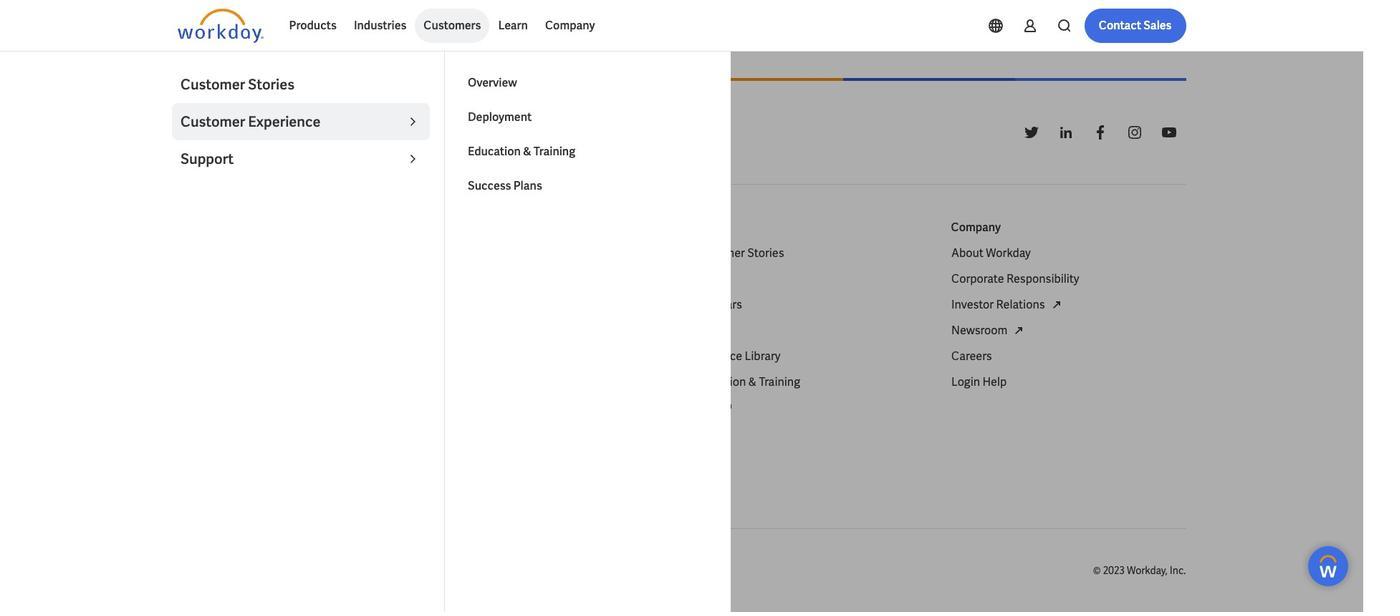 Task type: vqa. For each thing, say whether or not it's contained in the screenshot.
finance,
no



Task type: locate. For each thing, give the bounding box(es) containing it.
customer up customer experience
[[181, 75, 245, 94]]

0 vertical spatial go to the homepage image
[[177, 9, 263, 43]]

1 vertical spatial industries
[[435, 220, 488, 235]]

services
[[485, 246, 529, 261], [562, 323, 606, 338]]

0 vertical spatial training
[[534, 144, 575, 159]]

newsroom
[[951, 323, 1008, 338]]

1 vertical spatial company
[[951, 220, 1001, 235]]

0 vertical spatial education & training
[[468, 144, 575, 159]]

education & training up plans
[[468, 144, 575, 159]]

opens in a new tab image for investor relations
[[1048, 297, 1065, 314]]

help
[[982, 375, 1007, 390]]

1 horizontal spatial services
[[562, 323, 606, 338]]

3 list from the left
[[951, 245, 1186, 391]]

1 horizontal spatial list
[[693, 245, 928, 417]]

0 vertical spatial company
[[545, 18, 595, 33]]

customer inside list
[[693, 246, 745, 261]]

go to twitter image
[[1023, 124, 1040, 141]]

training up plans
[[534, 144, 575, 159]]

experience
[[248, 113, 321, 131]]

industries inside see more industries link
[[487, 426, 539, 441]]

education & training down resource library "link"
[[693, 375, 800, 390]]

company
[[545, 18, 595, 33], [951, 220, 1001, 235]]

investor relations link
[[951, 297, 1065, 314]]

1 vertical spatial customer stories
[[693, 246, 784, 261]]

investor
[[951, 297, 994, 312]]

industries
[[354, 18, 407, 33], [435, 220, 488, 235], [487, 426, 539, 441]]

resource library
[[693, 349, 780, 364]]

about workday link
[[951, 245, 1031, 262]]

list for industries
[[435, 245, 670, 443]]

login help
[[951, 375, 1007, 390]]

services right business at bottom
[[562, 323, 606, 338]]

contact sales link
[[1085, 9, 1186, 43]]

2 horizontal spatial opens in a new tab image
[[1048, 297, 1065, 314]]

1 vertical spatial training
[[759, 375, 800, 390]]

0 horizontal spatial company
[[545, 18, 595, 33]]

1 vertical spatial customer stories link
[[693, 245, 784, 262]]

support
[[181, 150, 234, 168]]

education & training link down overview link
[[459, 135, 717, 169]]

professional & business services link
[[435, 323, 606, 340]]

1 vertical spatial education & training
[[693, 375, 800, 390]]

training
[[534, 144, 575, 159], [759, 375, 800, 390]]

education & training link
[[459, 135, 717, 169], [693, 374, 800, 391]]

services right financial
[[485, 246, 529, 261]]

customer stories link up experience
[[172, 66, 430, 103]]

workday
[[986, 246, 1031, 261]]

investor relations
[[951, 297, 1045, 312]]

opens in a new tab image down "responsibility"
[[1048, 297, 1065, 314]]

resource library link
[[693, 348, 780, 366]]

1 vertical spatial education & training link
[[693, 374, 800, 391]]

company button
[[537, 9, 604, 43]]

0 vertical spatial industries
[[354, 18, 407, 33]]

& left business at bottom
[[502, 323, 510, 338]]

customer stories link up webinars
[[693, 245, 784, 262]]

0 horizontal spatial list
[[435, 245, 670, 443]]

industries right more
[[487, 426, 539, 441]]

higher education
[[435, 297, 525, 312]]

deployment
[[468, 110, 532, 125]]

business
[[512, 323, 559, 338]]

1 vertical spatial customer
[[181, 113, 245, 131]]

2 vertical spatial industries
[[487, 426, 539, 441]]

0 vertical spatial opens in a new tab image
[[1048, 297, 1065, 314]]

success plans
[[468, 178, 542, 193]]

privacy
[[455, 565, 488, 578]]

corporate
[[951, 272, 1004, 287]]

technology
[[435, 401, 495, 416]]

learn button
[[490, 9, 537, 43]]

0 vertical spatial education & training link
[[459, 135, 717, 169]]

opens in a new tab image for newsroom
[[1010, 323, 1028, 340]]

1 vertical spatial list item
[[693, 323, 928, 348]]

deployment link
[[459, 100, 717, 135]]

1 horizontal spatial customer stories link
[[693, 245, 784, 262]]

education up success
[[468, 144, 521, 159]]

0 vertical spatial customer stories link
[[172, 66, 430, 103]]

list containing financial services
[[435, 245, 670, 443]]

overview link
[[459, 66, 717, 100]]

training down library on the right
[[759, 375, 800, 390]]

list containing customer stories
[[693, 245, 928, 417]]

0 vertical spatial customer
[[181, 75, 245, 94]]

1 vertical spatial go to the homepage image
[[177, 115, 263, 150]]

public sector link
[[435, 348, 504, 366]]

education up professional & business services on the left bottom of the page
[[473, 297, 525, 312]]

2 list item from the top
[[693, 323, 928, 348]]

0 horizontal spatial opens in a new tab image
[[719, 400, 736, 417]]

©
[[1093, 565, 1101, 578]]

1 horizontal spatial training
[[759, 375, 800, 390]]

0 vertical spatial list item
[[693, 271, 928, 297]]

about workday
[[951, 246, 1031, 261]]

customer stories up customer experience
[[181, 75, 295, 94]]

2 horizontal spatial list
[[951, 245, 1186, 391]]

customer stories
[[181, 75, 295, 94], [693, 246, 784, 261]]

1 vertical spatial education
[[473, 297, 525, 312]]

0 vertical spatial services
[[485, 246, 529, 261]]

0 vertical spatial &
[[523, 144, 531, 159]]

customer experience button
[[172, 103, 430, 140]]

customer stories up webinars
[[693, 246, 784, 261]]

customer stories link
[[172, 66, 430, 103], [693, 245, 784, 262]]

opens in a new tab image down relations
[[1010, 323, 1028, 340]]

list item
[[693, 271, 928, 297], [693, 323, 928, 348]]

0 horizontal spatial training
[[534, 144, 575, 159]]

2 vertical spatial &
[[748, 375, 756, 390]]

1 horizontal spatial company
[[951, 220, 1001, 235]]

your privacy choices link
[[409, 564, 527, 578]]

your privacy choices
[[433, 565, 527, 578]]

1 vertical spatial &
[[502, 323, 510, 338]]

customer up support
[[181, 113, 245, 131]]

contact
[[1099, 18, 1142, 33]]

2 list from the left
[[693, 245, 928, 417]]

healthcare
[[435, 272, 492, 287]]

list containing about workday
[[951, 245, 1186, 391]]

go to the homepage image
[[177, 9, 263, 43], [177, 115, 263, 150]]

company up about
[[951, 220, 1001, 235]]

industries up financial
[[435, 220, 488, 235]]

see more industries
[[435, 426, 539, 441]]

1 list from the left
[[435, 245, 670, 443]]

careers
[[951, 349, 992, 364]]

1 horizontal spatial customer stories
[[693, 246, 784, 261]]

education down resource
[[693, 375, 746, 390]]

responsibility
[[1006, 272, 1079, 287]]

education & training
[[468, 144, 575, 159], [693, 375, 800, 390]]

opens in a new tab image down resource library "link"
[[719, 400, 736, 417]]

1 horizontal spatial opens in a new tab image
[[1010, 323, 1028, 340]]

support button
[[172, 140, 430, 178]]

0 vertical spatial stories
[[248, 75, 295, 94]]

company right learn
[[545, 18, 595, 33]]

list
[[435, 245, 670, 443], [693, 245, 928, 417], [951, 245, 1186, 391]]

industries button
[[345, 9, 415, 43]]

webinars
[[693, 297, 742, 312]]

choices
[[490, 565, 527, 578]]

technology link
[[435, 400, 495, 417]]

stories inside list
[[747, 246, 784, 261]]

sales
[[1144, 18, 1172, 33]]

industries inside industries dropdown button
[[354, 18, 407, 33]]

1 vertical spatial opens in a new tab image
[[1010, 323, 1028, 340]]

&
[[523, 144, 531, 159], [502, 323, 510, 338], [748, 375, 756, 390]]

about
[[951, 246, 983, 261]]

1 horizontal spatial stories
[[747, 246, 784, 261]]

corporate responsibility link
[[951, 271, 1079, 288]]

go to linkedin image
[[1057, 124, 1075, 141]]

& down library on the right
[[748, 375, 756, 390]]

education & training link down resource library "link"
[[693, 374, 800, 391]]

0 horizontal spatial stories
[[248, 75, 295, 94]]

stories
[[248, 75, 295, 94], [747, 246, 784, 261]]

customer
[[181, 75, 245, 94], [181, 113, 245, 131], [693, 246, 745, 261]]

0 horizontal spatial customer stories
[[181, 75, 295, 94]]

industries right products
[[354, 18, 407, 33]]

2 vertical spatial customer
[[693, 246, 745, 261]]

education
[[468, 144, 521, 159], [473, 297, 525, 312], [693, 375, 746, 390]]

1 vertical spatial stories
[[747, 246, 784, 261]]

opens in a new tab image
[[1048, 297, 1065, 314], [1010, 323, 1028, 340], [719, 400, 736, 417]]

library
[[745, 349, 780, 364]]

financial services link
[[435, 245, 529, 262]]

customer up webinars
[[693, 246, 745, 261]]

& up plans
[[523, 144, 531, 159]]

inc.
[[1170, 565, 1186, 578]]

0 vertical spatial customer stories
[[181, 75, 295, 94]]

see
[[435, 426, 455, 441]]

0 horizontal spatial education & training
[[468, 144, 575, 159]]



Task type: describe. For each thing, give the bounding box(es) containing it.
0 horizontal spatial customer stories link
[[172, 66, 430, 103]]

company inside dropdown button
[[545, 18, 595, 33]]

2 vertical spatial opens in a new tab image
[[719, 400, 736, 417]]

workday,
[[1127, 565, 1168, 578]]

contact sales
[[1099, 18, 1172, 33]]

financial services
[[435, 246, 529, 261]]

relations
[[996, 297, 1045, 312]]

retail
[[435, 375, 465, 390]]

careers link
[[951, 348, 992, 366]]

see more industries link
[[435, 426, 539, 443]]

webinars link
[[693, 297, 742, 314]]

professional & business services
[[435, 323, 606, 338]]

1 vertical spatial services
[[562, 323, 606, 338]]

2 go to the homepage image from the top
[[177, 115, 263, 150]]

0 vertical spatial education
[[468, 144, 521, 159]]

success plans link
[[459, 169, 717, 204]]

overview
[[468, 75, 517, 90]]

login help link
[[951, 374, 1007, 391]]

products button
[[281, 9, 345, 43]]

go to instagram image
[[1126, 124, 1143, 141]]

2023
[[1103, 565, 1125, 578]]

success
[[468, 178, 511, 193]]

higher education link
[[435, 297, 525, 314]]

your
[[433, 565, 453, 578]]

public sector
[[435, 349, 504, 364]]

customers button
[[415, 9, 490, 43]]

newsroom link
[[951, 323, 1028, 340]]

more
[[457, 426, 485, 441]]

list for company
[[951, 245, 1186, 391]]

customer experience
[[181, 113, 321, 131]]

higher
[[435, 297, 470, 312]]

login
[[951, 375, 980, 390]]

financial
[[435, 246, 482, 261]]

retail link
[[435, 374, 465, 391]]

go to youtube image
[[1161, 124, 1178, 141]]

go to facebook image
[[1092, 124, 1109, 141]]

corporate responsibility
[[951, 272, 1079, 287]]

1 horizontal spatial &
[[523, 144, 531, 159]]

1 go to the homepage image from the top
[[177, 9, 263, 43]]

© 2023 workday, inc.
[[1093, 565, 1186, 578]]

customer inside dropdown button
[[181, 113, 245, 131]]

plans
[[514, 178, 542, 193]]

1 horizontal spatial education & training
[[693, 375, 800, 390]]

training inside list
[[759, 375, 800, 390]]

healthcare link
[[435, 271, 492, 288]]

2 vertical spatial education
[[693, 375, 746, 390]]

sector
[[470, 349, 504, 364]]

products
[[289, 18, 337, 33]]

0 horizontal spatial services
[[485, 246, 529, 261]]

2 horizontal spatial &
[[748, 375, 756, 390]]

learn
[[498, 18, 528, 33]]

resource
[[693, 349, 742, 364]]

professional
[[435, 323, 499, 338]]

1 list item from the top
[[693, 271, 928, 297]]

public
[[435, 349, 467, 364]]

0 horizontal spatial &
[[502, 323, 510, 338]]

customers
[[424, 18, 481, 33]]



